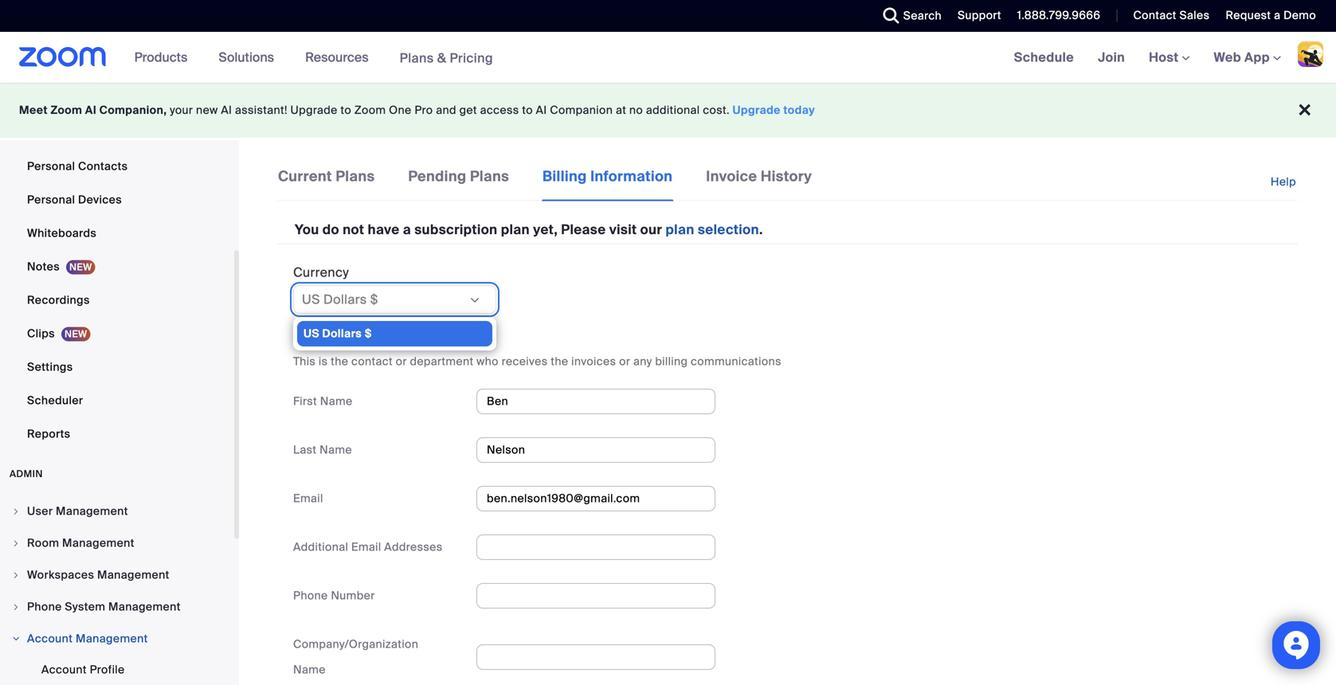 Task type: describe. For each thing, give the bounding box(es) containing it.
dollars inside list box
[[322, 326, 362, 341]]

management for user management
[[56, 504, 128, 519]]

plans for pending plans
[[470, 167, 509, 186]]

communications
[[691, 354, 782, 369]]

web
[[1215, 49, 1242, 66]]

current plans
[[278, 167, 375, 186]]

workspaces management
[[27, 568, 170, 583]]

pending
[[409, 167, 467, 186]]

invoice history link
[[706, 166, 813, 200]]

pending plans link
[[408, 166, 510, 200]]

invoices
[[572, 354, 617, 369]]

get
[[460, 103, 477, 118]]

request
[[1226, 8, 1272, 23]]

addresses
[[385, 540, 443, 555]]

last
[[293, 443, 317, 458]]

first
[[293, 394, 317, 409]]

meet
[[19, 103, 48, 118]]

who
[[477, 354, 499, 369]]

room
[[27, 536, 59, 551]]

meetings navigation
[[1003, 32, 1337, 84]]

billing information
[[543, 167, 673, 186]]

1 ai from the left
[[85, 103, 97, 118]]

whiteboards link
[[0, 218, 234, 250]]

demo
[[1284, 8, 1317, 23]]

admin menu menu
[[0, 497, 234, 686]]

invoice history
[[707, 167, 813, 186]]

1 upgrade from the left
[[291, 103, 338, 118]]

product information navigation
[[122, 32, 505, 84]]

1 or from the left
[[396, 354, 407, 369]]

request a demo
[[1226, 8, 1317, 23]]

name for last name
[[320, 443, 352, 458]]

plans for current plans
[[336, 167, 375, 186]]

schedule link
[[1003, 32, 1087, 83]]

contacts
[[78, 159, 128, 174]]

1 to from the left
[[341, 103, 352, 118]]

us inside list box
[[304, 326, 320, 341]]

new
[[196, 103, 218, 118]]

2 zoom from the left
[[355, 103, 386, 118]]

phone link
[[0, 117, 234, 149]]

number
[[331, 589, 375, 603]]

hide options image
[[469, 294, 482, 307]]

personal menu menu
[[0, 0, 234, 452]]

2 upgrade from the left
[[733, 103, 781, 118]]

billing for billing information
[[543, 167, 587, 186]]

invoice
[[707, 167, 758, 186]]

today
[[784, 103, 816, 118]]

settings link
[[0, 352, 234, 383]]

cost.
[[703, 103, 730, 118]]

settings
[[27, 360, 73, 375]]

clips
[[27, 326, 55, 341]]

contact sales
[[1134, 8, 1210, 23]]

.
[[760, 221, 763, 239]]

1 zoom from the left
[[51, 103, 82, 118]]

support
[[958, 8, 1002, 23]]

right image for user management
[[11, 507, 21, 517]]

billing
[[656, 354, 688, 369]]

last name
[[293, 443, 352, 458]]

1.888.799.9666 button up schedule link
[[1018, 8, 1101, 23]]

have
[[368, 221, 400, 239]]

management for workspaces management
[[97, 568, 170, 583]]

at
[[616, 103, 627, 118]]

pro
[[415, 103, 433, 118]]

solutions
[[219, 49, 274, 66]]

our
[[641, 221, 663, 239]]

search
[[904, 8, 942, 23]]

right image for room management
[[11, 539, 21, 548]]

information
[[591, 167, 673, 186]]

a inside 'main content'
[[403, 221, 411, 239]]

products button
[[134, 32, 195, 83]]

account profile
[[41, 663, 125, 678]]

recordings
[[27, 293, 90, 308]]

scheduler
[[27, 393, 83, 408]]

1 plan from the left
[[501, 221, 530, 239]]

contact
[[352, 354, 393, 369]]

app
[[1245, 49, 1271, 66]]

phone system management menu item
[[0, 592, 234, 623]]

host
[[1150, 49, 1183, 66]]

plans inside product information navigation
[[400, 50, 434, 66]]

join
[[1099, 49, 1126, 66]]

personal contacts link
[[0, 151, 234, 183]]

yet,
[[533, 221, 558, 239]]

1.888.799.9666
[[1018, 8, 1101, 23]]

join link
[[1087, 32, 1138, 83]]

personal contacts
[[27, 159, 128, 174]]

3 ai from the left
[[536, 103, 547, 118]]

billing information link
[[542, 166, 674, 201]]

sales
[[1180, 8, 1210, 23]]

personal for personal contacts
[[27, 159, 75, 174]]

visit
[[610, 221, 637, 239]]

help link
[[1271, 166, 1299, 199]]

us dollars $ list box
[[297, 321, 493, 347]]

current
[[278, 167, 332, 186]]

name for company/organization name
[[293, 663, 326, 678]]



Task type: locate. For each thing, give the bounding box(es) containing it.
1 horizontal spatial to
[[522, 103, 533, 118]]

1 horizontal spatial or
[[620, 354, 631, 369]]

right image for phone
[[11, 603, 21, 612]]

2 horizontal spatial plans
[[470, 167, 509, 186]]

0 horizontal spatial zoom
[[51, 103, 82, 118]]

dollars
[[324, 291, 367, 308], [322, 326, 362, 341]]

phone down meet
[[27, 126, 62, 140]]

pending plans
[[409, 167, 509, 186]]

us dollars $ button
[[302, 290, 468, 309]]

history
[[761, 167, 813, 186]]

1 horizontal spatial contact
[[1134, 8, 1177, 23]]

us inside dropdown button
[[302, 291, 320, 308]]

plans inside 'link'
[[336, 167, 375, 186]]

user management menu item
[[0, 497, 234, 527]]

us dollars $ up is
[[304, 326, 372, 341]]

billing for billing contact this is the contact or department who receives the invoices or any billing communications
[[293, 330, 333, 347]]

selection
[[698, 221, 760, 239]]

name for first name
[[320, 394, 353, 409]]

banner containing products
[[0, 32, 1337, 84]]

account up account profile
[[27, 632, 73, 647]]

you do not have a subscription plan yet, please visit our plan selection .
[[295, 221, 763, 239]]

ai left companion,
[[85, 103, 97, 118]]

phone for phone number
[[293, 589, 328, 603]]

1 vertical spatial $
[[365, 326, 372, 341]]

system
[[65, 600, 106, 615]]

management for account management
[[76, 632, 148, 647]]

1 vertical spatial dollars
[[322, 326, 362, 341]]

workspaces management menu item
[[0, 560, 234, 591]]

zoom right meet
[[51, 103, 82, 118]]

to right access
[[522, 103, 533, 118]]

2 the from the left
[[551, 354, 569, 369]]

current plans link
[[277, 166, 376, 200]]

us down currency
[[302, 291, 320, 308]]

0 vertical spatial dollars
[[324, 291, 367, 308]]

contact up "contact"
[[336, 330, 387, 347]]

personal devices
[[27, 193, 122, 207]]

user
[[27, 504, 53, 519]]

dollars down currency
[[324, 291, 367, 308]]

right image
[[11, 571, 21, 580], [11, 603, 21, 612]]

the right is
[[331, 354, 349, 369]]

0 vertical spatial right image
[[11, 571, 21, 580]]

0 horizontal spatial or
[[396, 354, 407, 369]]

1 horizontal spatial zoom
[[355, 103, 386, 118]]

contact
[[1134, 8, 1177, 23], [336, 330, 387, 347]]

None text field
[[477, 389, 716, 414], [477, 486, 716, 512], [477, 535, 716, 560], [477, 583, 716, 609], [477, 645, 716, 670], [477, 389, 716, 414], [477, 486, 716, 512], [477, 535, 716, 560], [477, 583, 716, 609], [477, 645, 716, 670]]

receives
[[502, 354, 548, 369]]

none text field inside the main content 'main content'
[[477, 438, 716, 463]]

additional
[[646, 103, 700, 118]]

1 vertical spatial billing
[[293, 330, 333, 347]]

email
[[293, 491, 323, 506], [351, 540, 382, 555]]

company/organization name
[[293, 637, 419, 678]]

email right additional
[[351, 540, 382, 555]]

2 or from the left
[[620, 354, 631, 369]]

plans & pricing link
[[400, 50, 493, 66], [400, 50, 493, 66]]

upgrade right the cost.
[[733, 103, 781, 118]]

right image for account management
[[11, 635, 21, 644]]

$ up us dollars $ list box
[[370, 291, 378, 308]]

reports
[[27, 427, 70, 442]]

right image inside 'user management' 'menu item'
[[11, 507, 21, 517]]

management up the account profile link
[[76, 632, 148, 647]]

billing contact this is the contact or department who receives the invoices or any billing communications
[[293, 330, 782, 369]]

right image left account management
[[11, 635, 21, 644]]

subscription
[[415, 221, 498, 239]]

right image left 'user'
[[11, 507, 21, 517]]

workspaces
[[27, 568, 94, 583]]

1 horizontal spatial email
[[351, 540, 382, 555]]

the left "invoices"
[[551, 354, 569, 369]]

personal for personal devices
[[27, 193, 75, 207]]

1 horizontal spatial plan
[[666, 221, 695, 239]]

contact left 'sales'
[[1134, 8, 1177, 23]]

first name
[[293, 394, 353, 409]]

products
[[134, 49, 188, 66]]

1.888.799.9666 button up schedule
[[1006, 0, 1105, 32]]

management up workspaces management
[[62, 536, 135, 551]]

0 horizontal spatial to
[[341, 103, 352, 118]]

meet zoom ai companion, your new ai assistant! upgrade to zoom one pro and get access to ai companion at no additional cost. upgrade today
[[19, 103, 816, 118]]

companion
[[550, 103, 613, 118]]

0 horizontal spatial billing
[[293, 330, 333, 347]]

name down company/organization
[[293, 663, 326, 678]]

web app
[[1215, 49, 1271, 66]]

1 vertical spatial contact
[[336, 330, 387, 347]]

us dollars $ inside list box
[[304, 326, 372, 341]]

resources
[[305, 49, 369, 66]]

one
[[389, 103, 412, 118]]

upgrade down product information navigation
[[291, 103, 338, 118]]

department
[[410, 354, 474, 369]]

plan left yet,
[[501, 221, 530, 239]]

the
[[331, 354, 349, 369], [551, 354, 569, 369]]

side navigation navigation
[[0, 0, 239, 686]]

contact inside billing contact this is the contact or department who receives the invoices or any billing communications
[[336, 330, 387, 347]]

right image inside room management menu item
[[11, 539, 21, 548]]

meet zoom ai companion, footer
[[0, 83, 1337, 138]]

management
[[56, 504, 128, 519], [62, 536, 135, 551], [97, 568, 170, 583], [108, 600, 181, 615], [76, 632, 148, 647]]

or left any
[[620, 354, 631, 369]]

admin
[[10, 468, 43, 480]]

room management menu item
[[0, 529, 234, 559]]

to down "resources" dropdown button
[[341, 103, 352, 118]]

2 plan from the left
[[666, 221, 695, 239]]

help
[[1271, 175, 1297, 189]]

companion,
[[99, 103, 167, 118]]

clips link
[[0, 318, 234, 350]]

0 vertical spatial $
[[370, 291, 378, 308]]

phone number
[[293, 589, 375, 603]]

2 to from the left
[[522, 103, 533, 118]]

1 horizontal spatial the
[[551, 354, 569, 369]]

0 vertical spatial us dollars $
[[302, 291, 378, 308]]

account down account management
[[41, 663, 87, 678]]

name right first
[[320, 394, 353, 409]]

right image inside phone system management menu item
[[11, 603, 21, 612]]

&
[[437, 50, 447, 66]]

name inside company/organization name
[[293, 663, 326, 678]]

$ inside list box
[[365, 326, 372, 341]]

not
[[343, 221, 365, 239]]

schedule
[[1015, 49, 1075, 66]]

phone left number
[[293, 589, 328, 603]]

0 vertical spatial account
[[27, 632, 73, 647]]

phone system management
[[27, 600, 181, 615]]

account management
[[27, 632, 148, 647]]

0 vertical spatial a
[[1275, 8, 1281, 23]]

account management menu item
[[0, 624, 234, 655]]

0 vertical spatial us
[[302, 291, 320, 308]]

currency
[[293, 264, 349, 281]]

do
[[323, 221, 340, 239]]

resources button
[[305, 32, 376, 83]]

1 vertical spatial personal
[[27, 193, 75, 207]]

upgrade
[[291, 103, 338, 118], [733, 103, 781, 118]]

right image left "workspaces"
[[11, 571, 21, 580]]

dollars up is
[[322, 326, 362, 341]]

ai
[[85, 103, 97, 118], [221, 103, 232, 118], [536, 103, 547, 118]]

access
[[480, 103, 519, 118]]

no
[[630, 103, 643, 118]]

1 vertical spatial account
[[41, 663, 87, 678]]

account inside the account profile link
[[41, 663, 87, 678]]

2 right image from the top
[[11, 603, 21, 612]]

1 vertical spatial us dollars $
[[304, 326, 372, 341]]

0 horizontal spatial the
[[331, 354, 349, 369]]

management up room management
[[56, 504, 128, 519]]

0 vertical spatial email
[[293, 491, 323, 506]]

main content main content
[[239, 140, 1337, 686]]

1 vertical spatial a
[[403, 221, 411, 239]]

upgrade today link
[[733, 103, 816, 118]]

0 horizontal spatial plan
[[501, 221, 530, 239]]

1 vertical spatial name
[[320, 443, 352, 458]]

1 right image from the top
[[11, 507, 21, 517]]

a
[[1275, 8, 1281, 23], [403, 221, 411, 239]]

personal up personal devices
[[27, 159, 75, 174]]

2 right image from the top
[[11, 539, 21, 548]]

account inside account management 'menu item'
[[27, 632, 73, 647]]

1 personal from the top
[[27, 159, 75, 174]]

zoom left one
[[355, 103, 386, 118]]

2 vertical spatial name
[[293, 663, 326, 678]]

this
[[293, 354, 316, 369]]

management for room management
[[62, 536, 135, 551]]

phone for phone system management
[[27, 600, 62, 615]]

any
[[634, 354, 653, 369]]

additional email addresses
[[293, 540, 443, 555]]

1 vertical spatial us
[[304, 326, 320, 341]]

billing inside billing contact this is the contact or department who receives the invoices or any billing communications
[[293, 330, 333, 347]]

2 personal from the top
[[27, 193, 75, 207]]

management inside menu item
[[108, 600, 181, 615]]

plan selection link
[[666, 221, 760, 239]]

please
[[561, 221, 606, 239]]

1 vertical spatial right image
[[11, 539, 21, 548]]

0 vertical spatial billing
[[543, 167, 587, 186]]

account for account profile
[[41, 663, 87, 678]]

to
[[341, 103, 352, 118], [522, 103, 533, 118]]

and
[[436, 103, 457, 118]]

name
[[320, 394, 353, 409], [320, 443, 352, 458], [293, 663, 326, 678]]

phone inside menu item
[[27, 600, 62, 615]]

right image for workspaces
[[11, 571, 21, 580]]

account
[[27, 632, 73, 647], [41, 663, 87, 678]]

ai left companion
[[536, 103, 547, 118]]

0 vertical spatial contact
[[1134, 8, 1177, 23]]

plans left &
[[400, 50, 434, 66]]

or down us dollars $ list box
[[396, 354, 407, 369]]

plan right our
[[666, 221, 695, 239]]

1 right image from the top
[[11, 571, 21, 580]]

0 horizontal spatial a
[[403, 221, 411, 239]]

personal devices link
[[0, 184, 234, 216]]

us dollars $ inside dropdown button
[[302, 291, 378, 308]]

us up this
[[304, 326, 320, 341]]

management down workspaces management menu item
[[108, 600, 181, 615]]

1 horizontal spatial billing
[[543, 167, 587, 186]]

billing up this
[[293, 330, 333, 347]]

plans right pending
[[470, 167, 509, 186]]

None text field
[[477, 438, 716, 463]]

search button
[[872, 0, 946, 32]]

right image inside account management 'menu item'
[[11, 635, 21, 644]]

1 horizontal spatial ai
[[221, 103, 232, 118]]

1 horizontal spatial a
[[1275, 8, 1281, 23]]

email down last
[[293, 491, 323, 506]]

ai right new at the top left of the page
[[221, 103, 232, 118]]

your
[[170, 103, 193, 118]]

a right have
[[403, 221, 411, 239]]

zoom logo image
[[19, 47, 107, 67]]

2 vertical spatial right image
[[11, 635, 21, 644]]

solutions button
[[219, 32, 281, 83]]

1 vertical spatial email
[[351, 540, 382, 555]]

right image
[[11, 507, 21, 517], [11, 539, 21, 548], [11, 635, 21, 644]]

0 horizontal spatial contact
[[336, 330, 387, 347]]

right image inside workspaces management menu item
[[11, 571, 21, 580]]

phone inside the main content 'main content'
[[293, 589, 328, 603]]

phone for phone
[[27, 126, 62, 140]]

0 vertical spatial name
[[320, 394, 353, 409]]

phone inside the 'personal menu' menu
[[27, 126, 62, 140]]

2 horizontal spatial ai
[[536, 103, 547, 118]]

$ inside dropdown button
[[370, 291, 378, 308]]

company/organization
[[293, 637, 419, 652]]

2 ai from the left
[[221, 103, 232, 118]]

pricing
[[450, 50, 493, 66]]

profile
[[90, 663, 125, 678]]

phone down "workspaces"
[[27, 600, 62, 615]]

room management
[[27, 536, 135, 551]]

personal up whiteboards on the left of page
[[27, 193, 75, 207]]

account profile link
[[0, 655, 234, 686]]

1 the from the left
[[331, 354, 349, 369]]

1 horizontal spatial plans
[[400, 50, 434, 66]]

name right last
[[320, 443, 352, 458]]

banner
[[0, 32, 1337, 84]]

contact sales link
[[1122, 0, 1214, 32], [1134, 8, 1210, 23]]

management down room management menu item
[[97, 568, 170, 583]]

account for account management
[[27, 632, 73, 647]]

0 vertical spatial personal
[[27, 159, 75, 174]]

recordings link
[[0, 285, 234, 316]]

0 horizontal spatial ai
[[85, 103, 97, 118]]

3 right image from the top
[[11, 635, 21, 644]]

0 horizontal spatial upgrade
[[291, 103, 338, 118]]

0 vertical spatial right image
[[11, 507, 21, 517]]

billing up please
[[543, 167, 587, 186]]

$ up "contact"
[[365, 326, 372, 341]]

0 horizontal spatial email
[[293, 491, 323, 506]]

notes link
[[0, 251, 234, 283]]

right image left room
[[11, 539, 21, 548]]

notes
[[27, 259, 60, 274]]

0 horizontal spatial plans
[[336, 167, 375, 186]]

1 vertical spatial right image
[[11, 603, 21, 612]]

devices
[[78, 193, 122, 207]]

us dollars $ down currency
[[302, 291, 378, 308]]

dollars inside dropdown button
[[324, 291, 367, 308]]

a left demo
[[1275, 8, 1281, 23]]

1 horizontal spatial upgrade
[[733, 103, 781, 118]]

plans right 'current' at left top
[[336, 167, 375, 186]]

right image left system
[[11, 603, 21, 612]]

user management
[[27, 504, 128, 519]]

profile picture image
[[1299, 41, 1324, 67]]

plan
[[501, 221, 530, 239], [666, 221, 695, 239]]



Task type: vqa. For each thing, say whether or not it's contained in the screenshot.
the Search
yes



